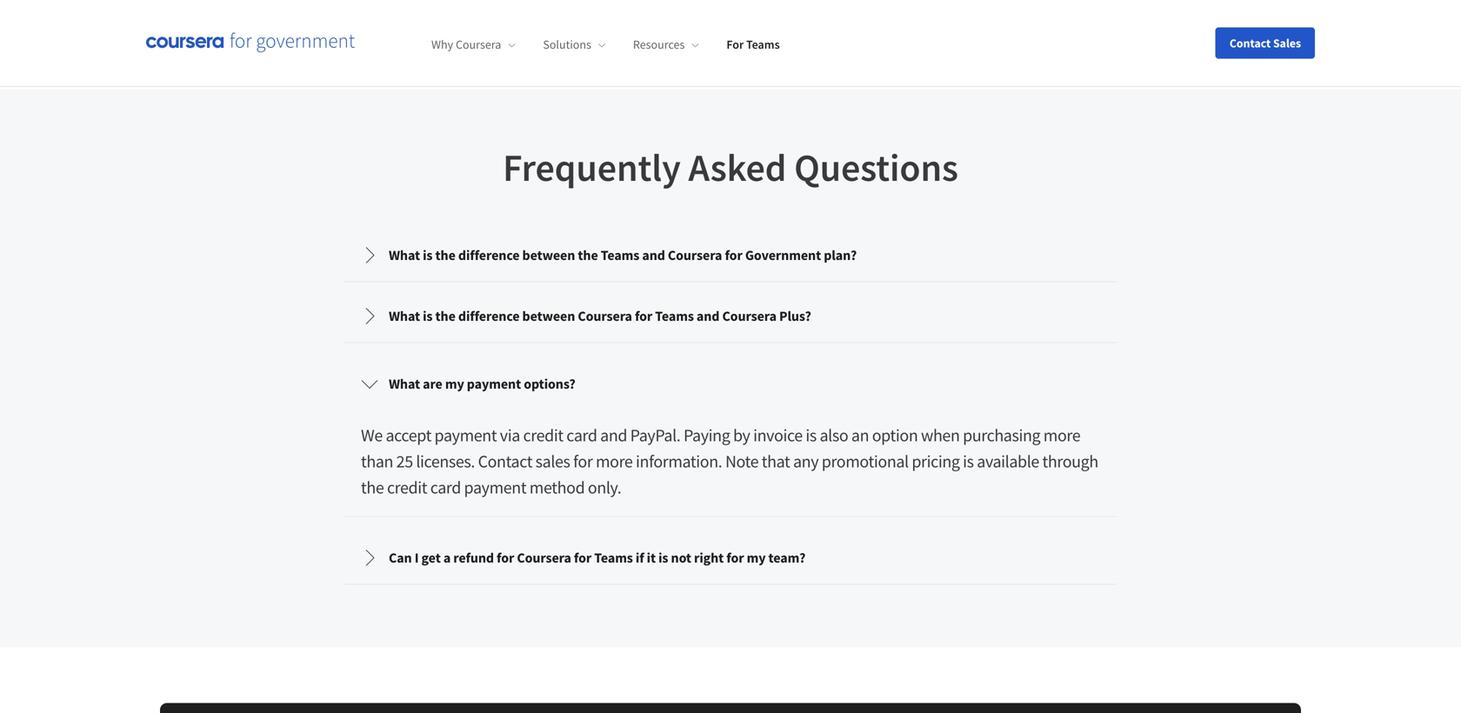 Task type: describe. For each thing, give the bounding box(es) containing it.
can i get a refund for coursera for teams if it is not right for my team?
[[389, 550, 806, 567]]

any
[[794, 451, 819, 473]]

that
[[762, 451, 790, 473]]

contact inside button
[[1230, 35, 1272, 51]]

difference for coursera
[[458, 308, 520, 325]]

frequently
[[503, 143, 681, 191]]

coursera left plus?
[[723, 308, 777, 325]]

contact sales
[[1230, 35, 1302, 51]]

promotional
[[822, 451, 909, 473]]

what for what are my payment options?
[[389, 376, 420, 393]]

a
[[444, 550, 451, 567]]

invoice
[[754, 425, 803, 446]]

the inside we accept payment via credit card and paypal. paying by invoice is also an option when purchasing more than 25 licenses. contact sales for more information. note that any promotional pricing is available through the credit card payment method only.
[[361, 477, 384, 499]]

solutions
[[543, 37, 592, 52]]

asked
[[689, 143, 787, 191]]

what is the difference between coursera for teams and coursera plus? button
[[347, 292, 1115, 341]]

1 vertical spatial card
[[431, 477, 461, 499]]

sales
[[536, 451, 570, 473]]

what is the difference between coursera for teams and coursera plus?
[[389, 308, 812, 325]]

options?
[[524, 376, 576, 393]]

for teams link
[[727, 37, 780, 52]]

coursera down what is the difference between the teams and coursera for government plan?
[[578, 308, 633, 325]]

1 vertical spatial my
[[747, 550, 766, 567]]

teams left if
[[595, 550, 633, 567]]

paypal.
[[631, 425, 681, 446]]

0 horizontal spatial credit
[[387, 477, 427, 499]]

for left the government
[[725, 247, 743, 264]]

coursera up what is the difference between coursera for teams and coursera plus? dropdown button
[[668, 247, 723, 264]]

teams right for
[[747, 37, 780, 52]]

what are my payment options?
[[389, 376, 576, 393]]

are
[[423, 376, 443, 393]]

information.
[[636, 451, 723, 473]]

resources
[[633, 37, 685, 52]]

what for what is the difference between the teams and coursera for government plan?
[[389, 247, 420, 264]]

it
[[647, 550, 656, 567]]

can
[[389, 550, 412, 567]]

difference for the
[[458, 247, 520, 264]]

if
[[636, 550, 644, 567]]

between for the
[[523, 247, 575, 264]]

1 horizontal spatial card
[[567, 425, 597, 446]]

not
[[671, 550, 692, 567]]

get
[[422, 550, 441, 567]]

only.
[[588, 477, 622, 499]]

coursera right 'why'
[[456, 37, 502, 52]]

what for what is the difference between coursera for teams and coursera plus?
[[389, 308, 420, 325]]

team?
[[769, 550, 806, 567]]

the inside what is the difference between coursera for teams and coursera plus? dropdown button
[[436, 308, 456, 325]]

method
[[530, 477, 585, 499]]

why
[[432, 37, 454, 52]]

0 vertical spatial credit
[[523, 425, 564, 446]]

25
[[397, 451, 413, 473]]

contact sales button
[[1216, 27, 1316, 59]]

government
[[746, 247, 822, 264]]



Task type: locate. For each thing, give the bounding box(es) containing it.
accept
[[386, 425, 432, 446]]

plan?
[[824, 247, 857, 264]]

coursera right refund
[[517, 550, 572, 567]]

is inside what is the difference between the teams and coursera for government plan? dropdown button
[[423, 247, 433, 264]]

more up through on the bottom right of the page
[[1044, 425, 1081, 446]]

contact down the via
[[478, 451, 533, 473]]

plus?
[[780, 308, 812, 325]]

for inside dropdown button
[[635, 308, 653, 325]]

through
[[1043, 451, 1099, 473]]

1 horizontal spatial more
[[1044, 425, 1081, 446]]

0 vertical spatial payment
[[467, 376, 521, 393]]

can i get a refund for coursera for teams if it is not right for my team? button
[[347, 534, 1115, 583]]

for down what is the difference between the teams and coursera for government plan?
[[635, 308, 653, 325]]

coursera
[[456, 37, 502, 52], [668, 247, 723, 264], [578, 308, 633, 325], [723, 308, 777, 325], [517, 550, 572, 567]]

0 vertical spatial and
[[643, 247, 666, 264]]

and inside dropdown button
[[697, 308, 720, 325]]

for
[[725, 247, 743, 264], [635, 308, 653, 325], [574, 451, 593, 473], [497, 550, 515, 567], [574, 550, 592, 567], [727, 550, 744, 567]]

2 vertical spatial payment
[[464, 477, 527, 499]]

0 vertical spatial my
[[445, 376, 464, 393]]

credit
[[523, 425, 564, 446], [387, 477, 427, 499]]

2 vertical spatial and
[[601, 425, 627, 446]]

between inside dropdown button
[[523, 247, 575, 264]]

option
[[873, 425, 918, 446]]

why coursera
[[432, 37, 502, 52]]

difference inside dropdown button
[[458, 308, 520, 325]]

card up "sales"
[[567, 425, 597, 446]]

and down what is the difference between the teams and coursera for government plan? dropdown button
[[697, 308, 720, 325]]

payment down the via
[[464, 477, 527, 499]]

1 vertical spatial more
[[596, 451, 633, 473]]

an
[[852, 425, 869, 446]]

for
[[727, 37, 744, 52]]

card down licenses.
[[431, 477, 461, 499]]

0 horizontal spatial and
[[601, 425, 627, 446]]

solutions link
[[543, 37, 606, 52]]

i
[[415, 550, 419, 567]]

1 horizontal spatial my
[[747, 550, 766, 567]]

2 between from the top
[[523, 308, 575, 325]]

1 vertical spatial what
[[389, 308, 420, 325]]

0 horizontal spatial my
[[445, 376, 464, 393]]

teams inside dropdown button
[[656, 308, 694, 325]]

right
[[694, 550, 724, 567]]

is inside what is the difference between coursera for teams and coursera plus? dropdown button
[[423, 308, 433, 325]]

0 horizontal spatial contact
[[478, 451, 533, 473]]

0 vertical spatial what
[[389, 247, 420, 264]]

what is the difference between the teams and coursera for government plan? button
[[347, 231, 1115, 280]]

1 vertical spatial difference
[[458, 308, 520, 325]]

payment up the via
[[467, 376, 521, 393]]

for inside we accept payment via credit card and paypal. paying by invoice is also an option when purchasing more than 25 licenses. contact sales for more information. note that any promotional pricing is available through the credit card payment method only.
[[574, 451, 593, 473]]

my right are
[[445, 376, 464, 393]]

is inside can i get a refund for coursera for teams if it is not right for my team? dropdown button
[[659, 550, 669, 567]]

between up what is the difference between coursera for teams and coursera plus?
[[523, 247, 575, 264]]

my
[[445, 376, 464, 393], [747, 550, 766, 567]]

payment up licenses.
[[435, 425, 497, 446]]

we
[[361, 425, 383, 446]]

0 horizontal spatial more
[[596, 451, 633, 473]]

what inside dropdown button
[[389, 308, 420, 325]]

3 what from the top
[[389, 376, 420, 393]]

by
[[734, 425, 751, 446]]

0 horizontal spatial card
[[431, 477, 461, 499]]

1 horizontal spatial credit
[[523, 425, 564, 446]]

and inside dropdown button
[[643, 247, 666, 264]]

what are my payment options? button
[[347, 360, 1115, 409]]

credit up "sales"
[[523, 425, 564, 446]]

2 horizontal spatial and
[[697, 308, 720, 325]]

also
[[820, 425, 849, 446]]

via
[[500, 425, 520, 446]]

refund
[[454, 550, 494, 567]]

between up options?
[[523, 308, 575, 325]]

contact inside we accept payment via credit card and paypal. paying by invoice is also an option when purchasing more than 25 licenses. contact sales for more information. note that any promotional pricing is available through the credit card payment method only.
[[478, 451, 533, 473]]

coursera for government image
[[146, 33, 355, 53]]

the
[[436, 247, 456, 264], [578, 247, 598, 264], [436, 308, 456, 325], [361, 477, 384, 499]]

frequently asked questions
[[503, 143, 959, 191]]

when
[[922, 425, 960, 446]]

teams
[[747, 37, 780, 52], [601, 247, 640, 264], [656, 308, 694, 325], [595, 550, 633, 567]]

sales
[[1274, 35, 1302, 51]]

between for coursera
[[523, 308, 575, 325]]

0 vertical spatial card
[[567, 425, 597, 446]]

1 vertical spatial payment
[[435, 425, 497, 446]]

0 vertical spatial difference
[[458, 247, 520, 264]]

why coursera link
[[432, 37, 515, 52]]

1 horizontal spatial and
[[643, 247, 666, 264]]

teams down what is the difference between the teams and coursera for government plan?
[[656, 308, 694, 325]]

1 difference from the top
[[458, 247, 520, 264]]

1 vertical spatial between
[[523, 308, 575, 325]]

card
[[567, 425, 597, 446], [431, 477, 461, 499]]

note
[[726, 451, 759, 473]]

difference
[[458, 247, 520, 264], [458, 308, 520, 325]]

credit down 25
[[387, 477, 427, 499]]

2 what from the top
[[389, 308, 420, 325]]

contact
[[1230, 35, 1272, 51], [478, 451, 533, 473]]

and left paypal. in the left of the page
[[601, 425, 627, 446]]

licenses.
[[416, 451, 475, 473]]

we accept payment via credit card and paypal. paying by invoice is also an option when purchasing more than 25 licenses. contact sales for more information. note that any promotional pricing is available through the credit card payment method only.
[[361, 425, 1099, 499]]

1 horizontal spatial contact
[[1230, 35, 1272, 51]]

0 vertical spatial between
[[523, 247, 575, 264]]

my left team? on the bottom right of page
[[747, 550, 766, 567]]

1 vertical spatial contact
[[478, 451, 533, 473]]

contact left sales
[[1230, 35, 1272, 51]]

for right refund
[[497, 550, 515, 567]]

what is the difference between the teams and coursera for government plan?
[[389, 247, 857, 264]]

more
[[1044, 425, 1081, 446], [596, 451, 633, 473]]

and up what is the difference between coursera for teams and coursera plus?
[[643, 247, 666, 264]]

for teams
[[727, 37, 780, 52]]

0 vertical spatial more
[[1044, 425, 1081, 446]]

purchasing
[[963, 425, 1041, 446]]

and
[[643, 247, 666, 264], [697, 308, 720, 325], [601, 425, 627, 446]]

resources link
[[633, 37, 699, 52]]

between inside dropdown button
[[523, 308, 575, 325]]

0 vertical spatial contact
[[1230, 35, 1272, 51]]

difference inside dropdown button
[[458, 247, 520, 264]]

1 between from the top
[[523, 247, 575, 264]]

between
[[523, 247, 575, 264], [523, 308, 575, 325]]

what
[[389, 247, 420, 264], [389, 308, 420, 325], [389, 376, 420, 393]]

payment
[[467, 376, 521, 393], [435, 425, 497, 446], [464, 477, 527, 499]]

1 what from the top
[[389, 247, 420, 264]]

for right right
[[727, 550, 744, 567]]

2 difference from the top
[[458, 308, 520, 325]]

pricing
[[912, 451, 960, 473]]

than
[[361, 451, 393, 473]]

for left if
[[574, 550, 592, 567]]

payment inside dropdown button
[[467, 376, 521, 393]]

for right "sales"
[[574, 451, 593, 473]]

paying
[[684, 425, 730, 446]]

2 vertical spatial what
[[389, 376, 420, 393]]

more up only.
[[596, 451, 633, 473]]

1 vertical spatial credit
[[387, 477, 427, 499]]

teams up what is the difference between coursera for teams and coursera plus?
[[601, 247, 640, 264]]

and inside we accept payment via credit card and paypal. paying by invoice is also an option when purchasing more than 25 licenses. contact sales for more information. note that any promotional pricing is available through the credit card payment method only.
[[601, 425, 627, 446]]

available
[[977, 451, 1040, 473]]

1 vertical spatial and
[[697, 308, 720, 325]]

is
[[423, 247, 433, 264], [423, 308, 433, 325], [806, 425, 817, 446], [963, 451, 974, 473], [659, 550, 669, 567]]

questions
[[795, 143, 959, 191]]



Task type: vqa. For each thing, say whether or not it's contained in the screenshot.
second 'between' from the bottom of the page
yes



